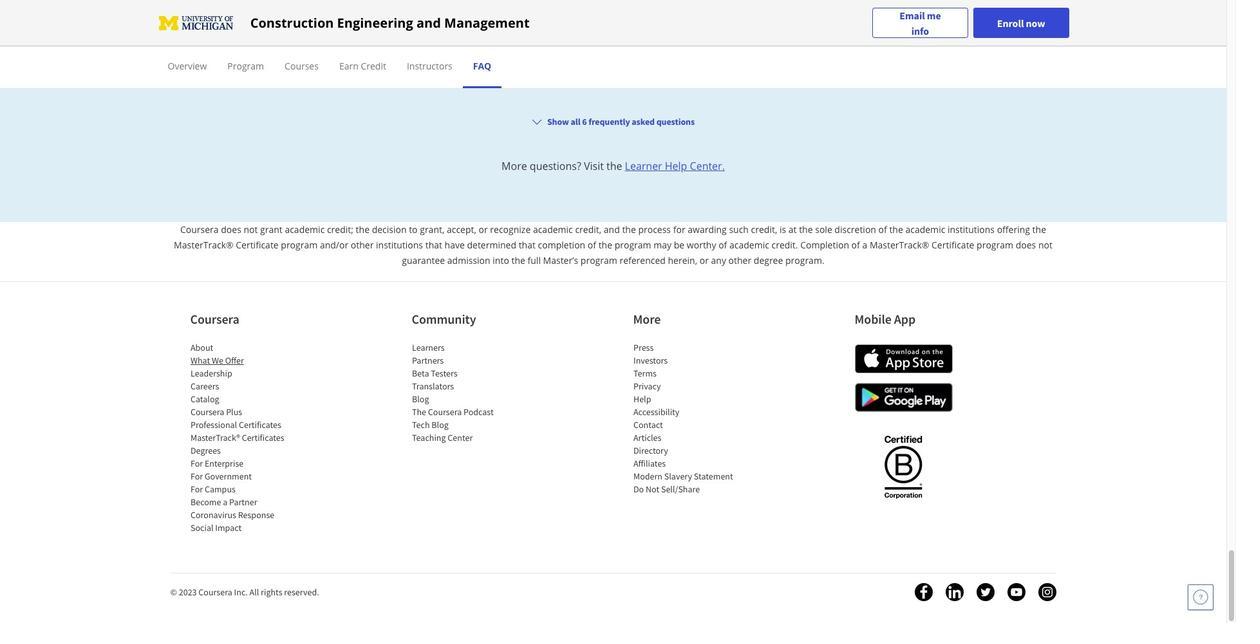 Task type: locate. For each thing, give the bounding box(es) containing it.
2 visa from the left
[[938, 38, 961, 55]]

1 horizontal spatial be
[[804, 38, 819, 55]]

certificates down professional certificates link
[[242, 432, 284, 444]]

1 vertical spatial not
[[1039, 239, 1053, 251]]

and
[[417, 14, 441, 31], [733, 38, 756, 55], [604, 224, 620, 236]]

and inside please note, participation in the mastertrack certificate has no impact on u.s. visa eligibility and cannot be used to satisfy u.s. visa requirements.
[[733, 38, 756, 55]]

visa left eligibility
[[650, 38, 673, 55]]

1 horizontal spatial that
[[519, 239, 536, 251]]

more left questions? in the top of the page
[[502, 159, 527, 173]]

4 list item from the top
[[157, 249, 1069, 320]]

enterprise
[[204, 458, 243, 470]]

or up determined
[[479, 224, 488, 236]]

investors link
[[633, 355, 668, 367]]

herein,
[[668, 255, 697, 267]]

1 u.s. from the left
[[623, 38, 647, 55]]

for
[[190, 458, 203, 470], [190, 471, 203, 483], [190, 484, 203, 495]]

3 list from the left
[[633, 341, 743, 496]]

please note, participation in the mastertrack certificate has no impact on u.s. visa eligibility and cannot be used to satisfy u.s. visa requirements.
[[181, 38, 961, 70]]

0 horizontal spatial list
[[190, 341, 300, 535]]

1 list item from the top
[[157, 0, 1069, 95]]

u.s.
[[623, 38, 647, 55], [912, 38, 935, 55]]

credit, up completion
[[575, 224, 602, 236]]

email me info button
[[873, 7, 968, 38]]

0 vertical spatial not
[[244, 224, 258, 236]]

0 horizontal spatial other
[[351, 239, 374, 251]]

2 vertical spatial help
[[633, 394, 651, 405]]

international
[[181, 9, 259, 27]]

other right any
[[729, 255, 752, 267]]

we
[[212, 355, 223, 367]]

a inside about what we offer leadership careers catalog coursera plus professional certificates mastertrack® certificates degrees for enterprise for government for campus become a partner coronavirus response social impact
[[223, 497, 227, 508]]

2 horizontal spatial list
[[633, 341, 743, 496]]

master's
[[543, 255, 578, 267]]

completion
[[801, 239, 849, 251]]

do not sell/share link
[[633, 484, 700, 495]]

visa down me
[[938, 38, 961, 55]]

the right visit
[[607, 159, 622, 173]]

for up become
[[190, 484, 203, 495]]

credit;
[[327, 224, 354, 236]]

0 vertical spatial help
[[329, 9, 357, 27]]

other down credit;
[[351, 239, 374, 251]]

1 vertical spatial blog
[[431, 419, 448, 431]]

a down discretion at the top right of the page
[[863, 239, 868, 251]]

mobile
[[855, 311, 892, 327]]

0 vertical spatial other
[[351, 239, 374, 251]]

more
[[502, 159, 527, 173], [633, 311, 661, 327]]

2 that from the left
[[519, 239, 536, 251]]

referenced
[[620, 255, 666, 267]]

2 horizontal spatial help
[[665, 159, 687, 173]]

completion
[[538, 239, 586, 251]]

program down offering on the top right
[[977, 239, 1014, 251]]

1 list from the left
[[190, 341, 300, 535]]

0 horizontal spatial help
[[329, 9, 357, 27]]

list containing press
[[633, 341, 743, 496]]

that up the full
[[519, 239, 536, 251]]

testers
[[431, 368, 457, 379]]

and left process
[[604, 224, 620, 236]]

instructors link
[[407, 60, 453, 72]]

coursera up the chevron right icon
[[180, 224, 219, 236]]

management
[[444, 14, 530, 31]]

a down campus at the bottom
[[223, 497, 227, 508]]

0 horizontal spatial certificate
[[236, 239, 279, 251]]

0 horizontal spatial visa
[[650, 38, 673, 55]]

coursera inside learners partners beta testers translators blog the coursera podcast tech blog teaching center
[[428, 407, 462, 418]]

the right discretion at the top right of the page
[[890, 224, 903, 236]]

become a partner link
[[190, 497, 257, 508]]

coursera youtube image
[[1008, 584, 1026, 602]]

and left cannot
[[733, 38, 756, 55]]

list for coursera
[[190, 341, 300, 535]]

podcast
[[463, 407, 493, 418]]

international restriction help article .
[[181, 9, 402, 27]]

0 horizontal spatial credit,
[[575, 224, 602, 236]]

investors
[[633, 355, 668, 367]]

mastertrack® certificates link
[[190, 432, 284, 444]]

overview link
[[168, 60, 207, 72]]

privacy
[[633, 381, 661, 392]]

2 for from the top
[[190, 471, 203, 483]]

learners
[[412, 342, 444, 354]]

for government link
[[190, 471, 251, 483]]

collapsed list
[[157, 0, 1069, 327]]

0 vertical spatial certificates
[[239, 419, 281, 431]]

u.s. right on
[[623, 38, 647, 55]]

the
[[351, 38, 371, 55], [607, 159, 622, 173], [356, 224, 370, 236], [622, 224, 636, 236], [799, 224, 813, 236], [890, 224, 903, 236], [1033, 224, 1046, 236], [599, 239, 612, 251], [512, 255, 525, 267]]

institutions left offering on the top right
[[948, 224, 995, 236]]

construction
[[250, 14, 334, 31]]

1 vertical spatial be
[[674, 239, 685, 251]]

0 horizontal spatial blog
[[412, 394, 429, 405]]

a
[[863, 239, 868, 251], [223, 497, 227, 508]]

for down degrees link
[[190, 458, 203, 470]]

1 horizontal spatial more
[[633, 311, 661, 327]]

0 horizontal spatial u.s.
[[623, 38, 647, 55]]

0 horizontal spatial be
[[674, 239, 685, 251]]

help left center.
[[665, 159, 687, 173]]

program
[[281, 239, 318, 251], [615, 239, 651, 251], [977, 239, 1014, 251], [581, 255, 617, 267]]

enroll
[[997, 16, 1024, 29]]

0 horizontal spatial or
[[479, 224, 488, 236]]

0 horizontal spatial to
[[409, 224, 418, 236]]

0 vertical spatial more
[[502, 159, 527, 173]]

careers link
[[190, 381, 219, 392]]

articles
[[633, 432, 661, 444]]

coronavirus response link
[[190, 510, 274, 521]]

to left grant,
[[409, 224, 418, 236]]

list for more
[[633, 341, 743, 496]]

list containing learners
[[412, 341, 521, 445]]

1 horizontal spatial does
[[1016, 239, 1036, 251]]

and inside "coursera does not grant academic credit; the decision to grant, accept, or recognize academic credit, and the process for awarding such credit, is at the sole discretion of the academic institutions offering the mastertrack® certificate program and/or other institutions that have determined that completion of the program may be worthy of academic credit. completion of a mastertrack® certificate program does not guarantee admission into the full master's program referenced herein, or any other degree program."
[[604, 224, 620, 236]]

show all 6 frequently asked questions
[[547, 116, 695, 128]]

coursera facebook image
[[915, 584, 933, 602]]

questions
[[657, 116, 695, 128]]

1 vertical spatial to
[[409, 224, 418, 236]]

and right .
[[417, 14, 441, 31]]

the right at
[[799, 224, 813, 236]]

coronavirus
[[190, 510, 236, 521]]

0 vertical spatial or
[[479, 224, 488, 236]]

1 horizontal spatial help
[[633, 394, 651, 405]]

any
[[711, 255, 726, 267]]

1 horizontal spatial and
[[604, 224, 620, 236]]

1 horizontal spatial certificate
[[452, 38, 513, 55]]

eligibility
[[676, 38, 729, 55]]

institutions down decision
[[376, 239, 423, 251]]

beta testers link
[[412, 368, 457, 379]]

blog up teaching center link
[[431, 419, 448, 431]]

1 horizontal spatial list
[[412, 341, 521, 445]]

teaching center link
[[412, 432, 473, 444]]

instructors
[[407, 60, 453, 72]]

degree
[[754, 255, 783, 267]]

list
[[190, 341, 300, 535], [412, 341, 521, 445], [633, 341, 743, 496]]

professional
[[190, 419, 237, 431]]

be
[[804, 38, 819, 55], [674, 239, 685, 251]]

what
[[190, 355, 210, 367]]

2 vertical spatial for
[[190, 484, 203, 495]]

be down the for
[[674, 239, 685, 251]]

the right offering on the top right
[[1033, 224, 1046, 236]]

does down offering on the top right
[[1016, 239, 1036, 251]]

1 vertical spatial certificates
[[242, 432, 284, 444]]

of up any
[[719, 239, 727, 251]]

coursera left the inc.
[[199, 587, 232, 598]]

1 horizontal spatial u.s.
[[912, 38, 935, 55]]

for up for campus "link"
[[190, 471, 203, 483]]

logo of certified b corporation image
[[877, 428, 930, 506]]

1 vertical spatial other
[[729, 255, 752, 267]]

list item
[[157, 0, 1069, 95], [157, 95, 1069, 166], [157, 172, 1069, 243], [157, 249, 1069, 320]]

a inside "coursera does not grant academic credit; the decision to grant, accept, or recognize academic credit, and the process for awarding such credit, is at the sole discretion of the academic institutions offering the mastertrack® certificate program and/or other institutions that have determined that completion of the program may be worthy of academic credit. completion of a mastertrack® certificate program does not guarantee admission into the full master's program referenced herein, or any other degree program."
[[863, 239, 868, 251]]

coursera twitter image
[[977, 584, 995, 602]]

1 vertical spatial or
[[700, 255, 709, 267]]

1 vertical spatial a
[[223, 497, 227, 508]]

1 horizontal spatial institutions
[[948, 224, 995, 236]]

visit
[[584, 159, 604, 173]]

1 vertical spatial institutions
[[376, 239, 423, 251]]

terms link
[[633, 368, 656, 379]]

1 horizontal spatial other
[[729, 255, 752, 267]]

blog up the on the left bottom of page
[[412, 394, 429, 405]]

1 horizontal spatial to
[[855, 38, 867, 55]]

not
[[646, 484, 659, 495]]

university of michigan image
[[157, 13, 235, 33]]

sell/share
[[661, 484, 700, 495]]

for
[[673, 224, 686, 236]]

be left the "used" on the top of page
[[804, 38, 819, 55]]

1 vertical spatial for
[[190, 471, 203, 483]]

social
[[190, 522, 213, 534]]

2 vertical spatial and
[[604, 224, 620, 236]]

all
[[250, 587, 259, 598]]

about what we offer leadership careers catalog coursera plus professional certificates mastertrack® certificates degrees for enterprise for government for campus become a partner coronavirus response social impact
[[190, 342, 284, 534]]

u.s. down info on the right top of the page
[[912, 38, 935, 55]]

0 horizontal spatial and
[[417, 14, 441, 31]]

coursera down catalog link
[[190, 407, 224, 418]]

that down grant,
[[425, 239, 442, 251]]

list containing about
[[190, 341, 300, 535]]

1 credit, from the left
[[575, 224, 602, 236]]

help up in
[[329, 9, 357, 27]]

0 vertical spatial be
[[804, 38, 819, 55]]

0 horizontal spatial more
[[502, 159, 527, 173]]

1 horizontal spatial visa
[[938, 38, 961, 55]]

center.
[[690, 159, 725, 173]]

certificates
[[239, 419, 281, 431], [242, 432, 284, 444]]

program right master's
[[581, 255, 617, 267]]

catalog link
[[190, 394, 219, 405]]

0 vertical spatial to
[[855, 38, 867, 55]]

does left grant on the top of the page
[[221, 224, 241, 236]]

the right credit;
[[356, 224, 370, 236]]

satisfy
[[870, 38, 908, 55]]

1 vertical spatial and
[[733, 38, 756, 55]]

program link
[[228, 60, 264, 72]]

mastertrack® down "professional" in the left of the page
[[190, 432, 240, 444]]

1 horizontal spatial not
[[1039, 239, 1053, 251]]

help down privacy
[[633, 394, 651, 405]]

0 vertical spatial for
[[190, 458, 203, 470]]

that
[[425, 239, 442, 251], [519, 239, 536, 251]]

© 2023 coursera inc. all rights reserved.
[[170, 587, 319, 598]]

0 vertical spatial a
[[863, 239, 868, 251]]

of right completion
[[588, 239, 596, 251]]

0 vertical spatial does
[[221, 224, 241, 236]]

more up press
[[633, 311, 661, 327]]

affiliates
[[633, 458, 666, 470]]

of
[[879, 224, 887, 236], [588, 239, 596, 251], [719, 239, 727, 251], [852, 239, 860, 251]]

not
[[244, 224, 258, 236], [1039, 239, 1053, 251]]

to right the "used" on the top of page
[[855, 38, 867, 55]]

for campus link
[[190, 484, 235, 495]]

0 horizontal spatial a
[[223, 497, 227, 508]]

1 vertical spatial more
[[633, 311, 661, 327]]

campus
[[204, 484, 235, 495]]

certificates up "mastertrack® certificates" link
[[239, 419, 281, 431]]

1 horizontal spatial credit,
[[751, 224, 778, 236]]

show
[[547, 116, 569, 128]]

coursera inside about what we offer leadership careers catalog coursera plus professional certificates mastertrack® certificates degrees for enterprise for government for campus become a partner coronavirus response social impact
[[190, 407, 224, 418]]

coursera up tech blog 'link'
[[428, 407, 462, 418]]

more for more questions? visit the learner help center.
[[502, 159, 527, 173]]

participation
[[257, 38, 333, 55]]

2 horizontal spatial and
[[733, 38, 756, 55]]

contact link
[[633, 419, 663, 431]]

0 vertical spatial and
[[417, 14, 441, 31]]

the right in
[[351, 38, 371, 55]]

list for community
[[412, 341, 521, 445]]

0 horizontal spatial that
[[425, 239, 442, 251]]

about link
[[190, 342, 213, 354]]

2 list from the left
[[412, 341, 521, 445]]

credit, left the is
[[751, 224, 778, 236]]

institutions
[[948, 224, 995, 236], [376, 239, 423, 251]]

1 horizontal spatial a
[[863, 239, 868, 251]]

2 horizontal spatial certificate
[[932, 239, 975, 251]]

the left process
[[622, 224, 636, 236]]

coursera
[[180, 224, 219, 236], [190, 311, 239, 327], [190, 407, 224, 418], [428, 407, 462, 418], [199, 587, 232, 598]]

or left any
[[700, 255, 709, 267]]



Task type: describe. For each thing, give the bounding box(es) containing it.
requirements.
[[181, 53, 267, 70]]

1 visa from the left
[[650, 38, 673, 55]]

press
[[633, 342, 654, 354]]

offering
[[997, 224, 1030, 236]]

press link
[[633, 342, 654, 354]]

program.
[[786, 255, 825, 267]]

be inside please note, participation in the mastertrack certificate has no impact on u.s. visa eligibility and cannot be used to satisfy u.s. visa requirements.
[[804, 38, 819, 55]]

1 for from the top
[[190, 458, 203, 470]]

©
[[170, 587, 177, 598]]

reserved.
[[284, 587, 319, 598]]

construction engineering and management
[[250, 14, 530, 31]]

1 vertical spatial help
[[665, 159, 687, 173]]

2 u.s. from the left
[[912, 38, 935, 55]]

worthy
[[687, 239, 716, 251]]

enroll now
[[997, 16, 1045, 29]]

statement
[[694, 471, 733, 483]]

about
[[190, 342, 213, 354]]

me
[[927, 9, 941, 22]]

sole
[[815, 224, 833, 236]]

at
[[789, 224, 797, 236]]

.
[[399, 9, 402, 27]]

faq
[[473, 60, 492, 72]]

help inside collapsed list
[[329, 9, 357, 27]]

program down grant on the top of the page
[[281, 239, 318, 251]]

help inside press investors terms privacy help accessibility contact articles directory affiliates modern slavery statement do not sell/share
[[633, 394, 651, 405]]

3 list item from the top
[[157, 172, 1069, 243]]

degrees
[[190, 445, 221, 457]]

degrees link
[[190, 445, 221, 457]]

tech blog link
[[412, 419, 448, 431]]

asked
[[632, 116, 655, 128]]

6
[[582, 116, 587, 128]]

now
[[1026, 16, 1045, 29]]

all
[[571, 116, 581, 128]]

and/or
[[320, 239, 349, 251]]

press investors terms privacy help accessibility contact articles directory affiliates modern slavery statement do not sell/share
[[633, 342, 733, 495]]

teaching
[[412, 432, 446, 444]]

1 horizontal spatial or
[[700, 255, 709, 267]]

to inside "coursera does not grant academic credit; the decision to grant, accept, or recognize academic credit, and the process for awarding such credit, is at the sole discretion of the academic institutions offering the mastertrack® certificate program and/or other institutions that have determined that completion of the program may be worthy of academic credit. completion of a mastertrack® certificate program does not guarantee admission into the full master's program referenced herein, or any other degree program."
[[409, 224, 418, 236]]

mastertrack® up the chevron right icon
[[174, 239, 234, 251]]

used
[[822, 38, 851, 55]]

coursera plus link
[[190, 407, 242, 418]]

partners link
[[412, 355, 444, 367]]

the
[[412, 407, 426, 418]]

do
[[633, 484, 644, 495]]

affiliates link
[[633, 458, 666, 470]]

mastertrack® down discretion at the top right of the page
[[870, 239, 930, 251]]

response
[[238, 510, 274, 521]]

0 horizontal spatial institutions
[[376, 239, 423, 251]]

the right completion
[[599, 239, 612, 251]]

of right discretion at the top right of the page
[[879, 224, 887, 236]]

mastertrack
[[374, 38, 449, 55]]

directory link
[[633, 445, 668, 457]]

help center image
[[1193, 590, 1209, 605]]

earn credit link
[[339, 60, 386, 72]]

the left the full
[[512, 255, 525, 267]]

get it on google play image
[[855, 383, 953, 412]]

the inside please note, participation in the mastertrack certificate has no impact on u.s. visa eligibility and cannot be used to satisfy u.s. visa requirements.
[[351, 38, 371, 55]]

directory
[[633, 445, 668, 457]]

into
[[493, 255, 509, 267]]

faq link
[[473, 60, 492, 72]]

engineering
[[337, 14, 413, 31]]

learner help center. link
[[625, 159, 725, 173]]

decision
[[372, 224, 407, 236]]

program
[[228, 60, 264, 72]]

to inside please note, participation in the mastertrack certificate has no impact on u.s. visa eligibility and cannot be used to satisfy u.s. visa requirements.
[[855, 38, 867, 55]]

more questions? visit the learner help center.
[[502, 159, 725, 173]]

certificate inside please note, participation in the mastertrack certificate has no impact on u.s. visa eligibility and cannot be used to satisfy u.s. visa requirements.
[[452, 38, 513, 55]]

2 credit, from the left
[[751, 224, 778, 236]]

learners partners beta testers translators blog the coursera podcast tech blog teaching center
[[412, 342, 493, 444]]

coursera up about
[[190, 311, 239, 327]]

please
[[181, 38, 220, 55]]

credit.
[[772, 239, 798, 251]]

note,
[[223, 38, 254, 55]]

full
[[528, 255, 541, 267]]

partner
[[229, 497, 257, 508]]

credit
[[361, 60, 386, 72]]

0 vertical spatial institutions
[[948, 224, 995, 236]]

1 vertical spatial does
[[1016, 239, 1036, 251]]

article
[[361, 9, 399, 27]]

0 vertical spatial blog
[[412, 394, 429, 405]]

chevron right image
[[166, 277, 181, 293]]

1 that from the left
[[425, 239, 442, 251]]

2 list item from the top
[[157, 95, 1069, 166]]

recognize
[[490, 224, 531, 236]]

be inside "coursera does not grant academic credit; the decision to grant, accept, or recognize academic credit, and the process for awarding such credit, is at the sole discretion of the academic institutions offering the mastertrack® certificate program and/or other institutions that have determined that completion of the program may be worthy of academic credit. completion of a mastertrack® certificate program does not guarantee admission into the full master's program referenced herein, or any other degree program."
[[674, 239, 685, 251]]

on
[[604, 38, 620, 55]]

translators link
[[412, 381, 454, 392]]

community
[[412, 311, 476, 327]]

more for more
[[633, 311, 661, 327]]

impact
[[215, 522, 241, 534]]

program up referenced
[[615, 239, 651, 251]]

rights
[[261, 587, 282, 598]]

of down discretion at the top right of the page
[[852, 239, 860, 251]]

coursera instagram image
[[1038, 584, 1056, 602]]

is
[[780, 224, 786, 236]]

download on the app store image
[[855, 345, 953, 374]]

3 for from the top
[[190, 484, 203, 495]]

coursera does not grant academic credit; the decision to grant, accept, or recognize academic credit, and the process for awarding such credit, is at the sole discretion of the academic institutions offering the mastertrack® certificate program and/or other institutions that have determined that completion of the program may be worthy of academic credit. completion of a mastertrack® certificate program does not guarantee admission into the full master's program referenced herein, or any other degree program.
[[174, 224, 1053, 267]]

app
[[894, 311, 916, 327]]

0 horizontal spatial does
[[221, 224, 241, 236]]

international restriction help article link
[[181, 9, 399, 27]]

mastertrack® inside about what we offer leadership careers catalog coursera plus professional certificates mastertrack® certificates degrees for enterprise for government for campus become a partner coronavirus response social impact
[[190, 432, 240, 444]]

0 horizontal spatial not
[[244, 224, 258, 236]]

restriction
[[262, 9, 326, 27]]

coursera linkedin image
[[946, 584, 964, 602]]

info
[[912, 24, 929, 37]]

grant,
[[420, 224, 445, 236]]

mobile app
[[855, 311, 916, 327]]

for enterprise link
[[190, 458, 243, 470]]

privacy link
[[633, 381, 661, 392]]

leadership
[[190, 368, 232, 379]]

accessibility
[[633, 407, 679, 418]]

frequently
[[589, 116, 630, 128]]

such
[[729, 224, 749, 236]]

overview
[[168, 60, 207, 72]]

become
[[190, 497, 221, 508]]

1 horizontal spatial blog
[[431, 419, 448, 431]]

coursera inside "coursera does not grant academic credit; the decision to grant, accept, or recognize academic credit, and the process for awarding such credit, is at the sole discretion of the academic institutions offering the mastertrack® certificate program and/or other institutions that have determined that completion of the program may be worthy of academic credit. completion of a mastertrack® certificate program does not guarantee admission into the full master's program referenced herein, or any other degree program."
[[180, 224, 219, 236]]

certificate menu element
[[157, 46, 1069, 88]]

catalog
[[190, 394, 219, 405]]

earn
[[339, 60, 359, 72]]

list item containing international restriction help article
[[157, 0, 1069, 95]]

translators
[[412, 381, 454, 392]]

offer
[[225, 355, 244, 367]]



Task type: vqa. For each thing, say whether or not it's contained in the screenshot.
Post Graduate Certificate in UX Design and HCI Offered by Indian Institute of Technology Guwahati Graduate
no



